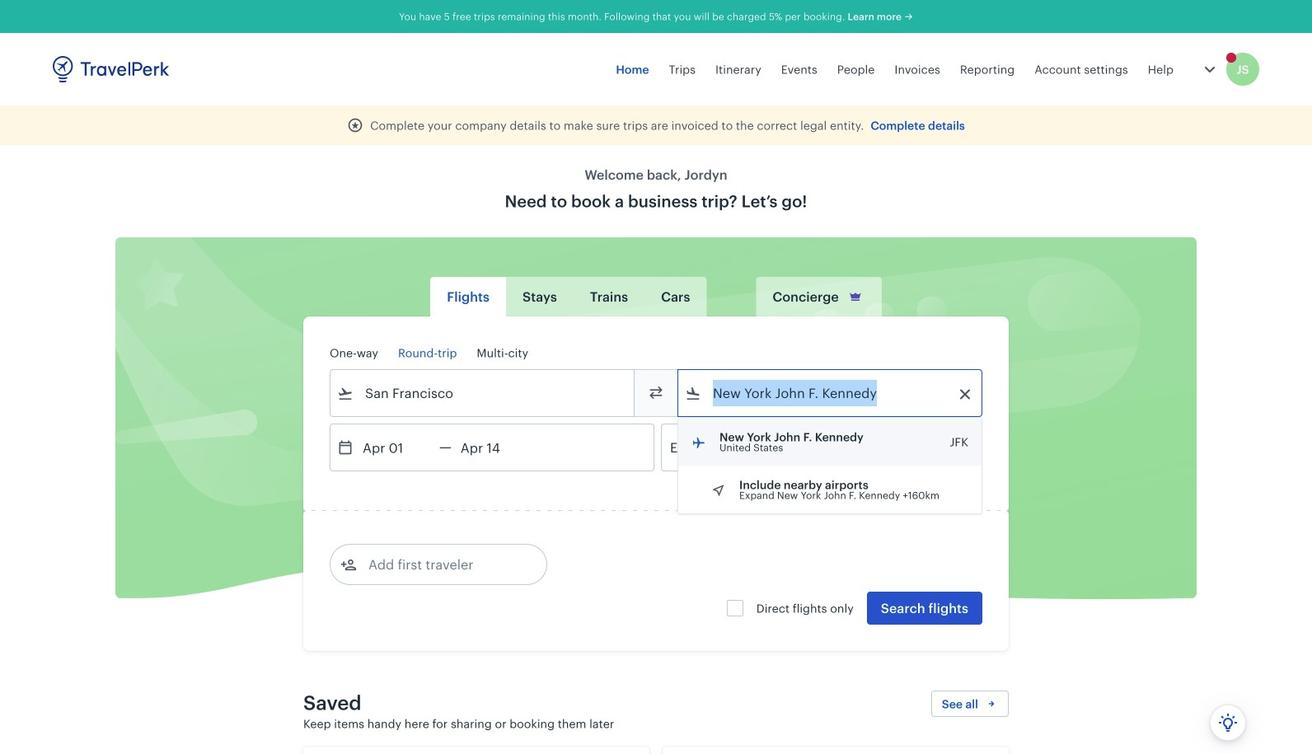 Task type: locate. For each thing, give the bounding box(es) containing it.
Depart text field
[[354, 425, 439, 471]]

Add first traveler search field
[[357, 552, 528, 578]]



Task type: vqa. For each thing, say whether or not it's contained in the screenshot.
From search box
yes



Task type: describe. For each thing, give the bounding box(es) containing it.
From search field
[[354, 380, 613, 406]]

To search field
[[702, 380, 960, 406]]

Return text field
[[452, 425, 537, 471]]



